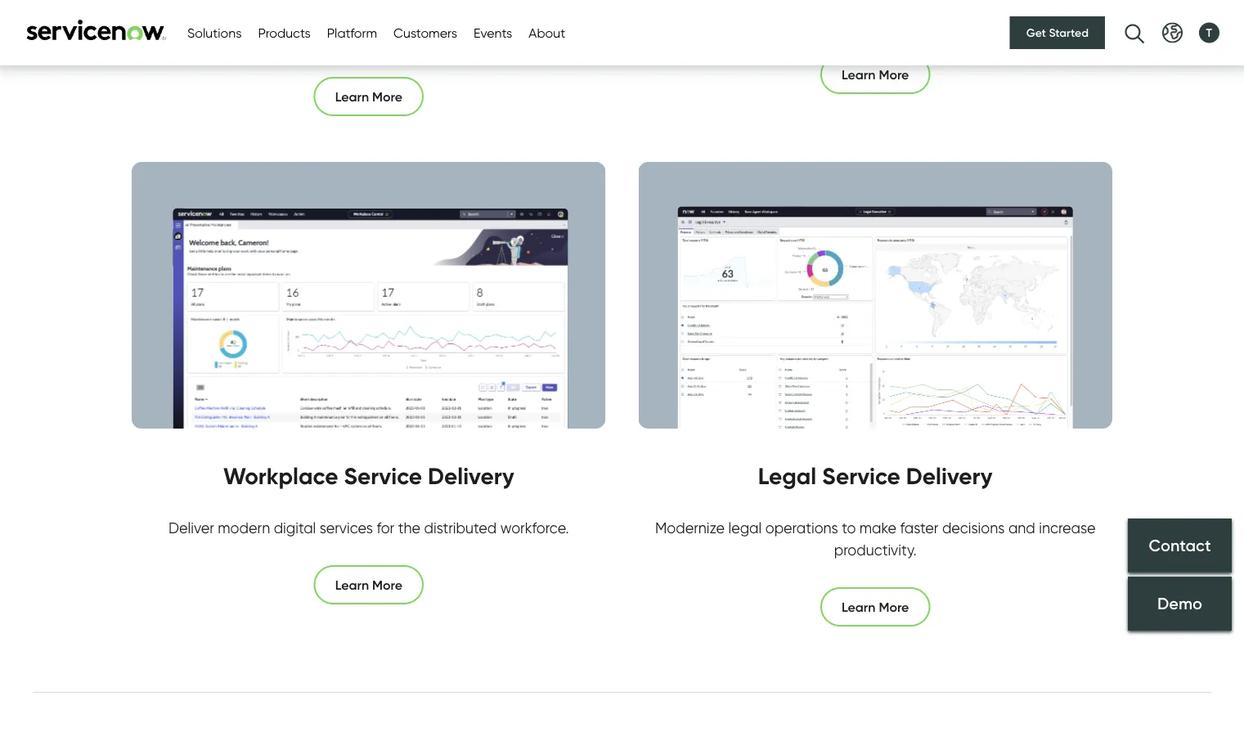 Task type: locate. For each thing, give the bounding box(es) containing it.
learn more for "learn more" link underneath business
[[335, 89, 402, 105]]

1 employee from the left
[[483, 9, 549, 27]]

your
[[169, 9, 198, 27]]

for
[[377, 519, 394, 537]]

turn your organization's skills into actions that drive employee growth and business success.
[[137, 9, 600, 49]]

demo link
[[1128, 577, 1232, 631]]

deliver
[[169, 519, 214, 537]]

solutions for solutions link
[[269, 20, 323, 36]]

events button
[[474, 23, 512, 43]]

growth
[[553, 9, 600, 27]]

2 service from the left
[[822, 462, 900, 491]]

customers for the customers link
[[511, 20, 575, 36]]

legal
[[758, 462, 817, 491]]

0 horizontal spatial customers
[[394, 25, 457, 40]]

solutions for solutions dropdown button
[[187, 25, 242, 40]]

productivity
[[697, 9, 778, 27]]

0 vertical spatial contact
[[1105, 21, 1154, 38]]

2 delivery from the left
[[906, 462, 993, 491]]

1 vertical spatial the
[[398, 519, 420, 537]]

solutions
[[269, 20, 323, 36], [187, 25, 242, 40]]

delivery for legal service delivery
[[906, 462, 993, 491]]

learn more down productivity.
[[842, 599, 909, 616]]

solutions right turn
[[187, 25, 242, 40]]

0 horizontal spatial service
[[344, 462, 422, 491]]

1 delivery from the left
[[428, 462, 514, 491]]

service up for
[[344, 462, 422, 491]]

employee
[[483, 9, 549, 27], [913, 9, 979, 27]]

streamlining
[[802, 9, 883, 27]]

learn more link down improve productivity by streamlining the employee service experience. on the right top of the page
[[820, 55, 930, 95]]

learn more down business
[[335, 89, 402, 105]]

digital
[[274, 519, 316, 537]]

learn down business
[[335, 89, 369, 105]]

1 vertical spatial contact
[[1149, 535, 1211, 556]]

0 horizontal spatial delivery
[[428, 462, 514, 491]]

1 horizontal spatial service
[[822, 462, 900, 491]]

contact for contact
[[1149, 535, 1211, 556]]

modernize legal operations to make faster decisions and increase productivity.
[[655, 519, 1096, 560]]

learn down services
[[335, 577, 369, 594]]

1 horizontal spatial delivery
[[906, 462, 993, 491]]

more for "learn more" link below productivity.
[[879, 599, 909, 616]]

learn down streamlining
[[842, 67, 876, 83]]

learn more
[[842, 67, 909, 83], [335, 89, 402, 105], [335, 577, 402, 594], [842, 599, 909, 616]]

learn for "learn more" link underneath business
[[335, 89, 369, 105]]

1 horizontal spatial solutions
[[269, 20, 323, 36]]

0 horizontal spatial and
[[296, 31, 323, 49]]

experience.
[[1033, 9, 1111, 27]]

platform link
[[433, 0, 483, 57]]

customers button
[[394, 23, 457, 43]]

delivery
[[428, 462, 514, 491], [906, 462, 993, 491]]

0 vertical spatial and
[[296, 31, 323, 49]]

demo
[[1157, 594, 1202, 614]]

platform
[[433, 20, 483, 36], [327, 25, 377, 40]]

1 horizontal spatial products
[[352, 20, 405, 37]]

1 vertical spatial and
[[1008, 519, 1035, 537]]

0 vertical spatial the
[[887, 9, 909, 27]]

success.
[[387, 31, 442, 49]]

operations
[[765, 519, 838, 537]]

sales
[[1158, 21, 1190, 38]]

improve
[[640, 9, 694, 27]]

the right for
[[398, 519, 420, 537]]

and down skills
[[296, 31, 323, 49]]

employee
[[33, 18, 114, 41]]

more
[[879, 67, 909, 83], [372, 89, 402, 105], [372, 577, 402, 594], [879, 599, 909, 616]]

products
[[352, 20, 405, 37], [258, 25, 311, 40]]

and
[[296, 31, 323, 49], [1008, 519, 1035, 537]]

learn more for "learn more" link below "deliver modern digital services for the distributed workforce." at the left of page
[[335, 577, 402, 594]]

contact left sales
[[1105, 21, 1154, 38]]

about button
[[529, 23, 565, 43]]

more down success.
[[372, 89, 402, 105]]

learn more for "learn more" link below productivity.
[[842, 599, 909, 616]]

learn more down improve productivity by streamlining the employee service experience. on the right top of the page
[[842, 67, 909, 83]]

delivery up "distributed"
[[428, 462, 514, 491]]

0 horizontal spatial products
[[258, 25, 311, 40]]

the
[[887, 9, 909, 27], [398, 519, 420, 537]]

products link
[[352, 0, 405, 61]]

experience
[[118, 18, 210, 41]]

workplace service delivery image image
[[132, 163, 606, 429]]

learn
[[842, 67, 876, 83], [335, 89, 369, 105], [335, 577, 369, 594], [842, 599, 876, 616]]

workplace
[[223, 462, 338, 491]]

the right streamlining
[[887, 9, 909, 27]]

service
[[344, 462, 422, 491], [822, 462, 900, 491]]

delivery up decisions
[[906, 462, 993, 491]]

learn more for "learn more" link underneath improve productivity by streamlining the employee service experience. on the right top of the page
[[842, 67, 909, 83]]

solutions button
[[187, 23, 242, 43]]

service for workplace
[[344, 462, 422, 491]]

0 horizontal spatial solutions
[[187, 25, 242, 40]]

distributed
[[424, 519, 497, 537]]

services
[[320, 519, 373, 537]]

started
[[1049, 25, 1089, 40]]

1 horizontal spatial employee
[[913, 9, 979, 27]]

more down for
[[372, 577, 402, 594]]

solutions left the into
[[269, 20, 323, 36]]

customers
[[511, 20, 575, 36], [394, 25, 457, 40]]

contact for contact sales
[[1105, 21, 1154, 38]]

contact link
[[1128, 519, 1232, 573]]

more down improve productivity by streamlining the employee service experience. on the right top of the page
[[879, 67, 909, 83]]

make
[[860, 519, 897, 537]]

workplace service delivery
[[223, 462, 514, 491]]

and left increase at the right bottom of the page
[[1008, 519, 1035, 537]]

1 horizontal spatial the
[[887, 9, 909, 27]]

0 horizontal spatial platform
[[327, 25, 377, 40]]

more for "learn more" link underneath business
[[372, 89, 402, 105]]

contact
[[1105, 21, 1154, 38], [1149, 535, 1211, 556]]

into
[[331, 9, 357, 27]]

more for "learn more" link below "deliver modern digital services for the distributed workforce." at the left of page
[[372, 577, 402, 594]]

learn down productivity.
[[842, 599, 876, 616]]

more down productivity.
[[879, 599, 909, 616]]

contact up demo link
[[1149, 535, 1211, 556]]

delivery for workplace service delivery
[[428, 462, 514, 491]]

productivity.
[[834, 542, 917, 560]]

learn more down "deliver modern digital services for the distributed workforce." at the left of page
[[335, 577, 402, 594]]

service up to at the right of the page
[[822, 462, 900, 491]]

organization's
[[202, 9, 294, 27]]

learn for "learn more" link underneath improve productivity by streamlining the employee service experience. on the right top of the page
[[842, 67, 876, 83]]

customers for the customers popup button
[[394, 25, 457, 40]]

service
[[983, 9, 1030, 27]]

learn more link
[[820, 55, 930, 95], [314, 77, 424, 117], [314, 566, 424, 605], [820, 588, 930, 627]]

1 horizontal spatial and
[[1008, 519, 1035, 537]]

actions
[[360, 9, 410, 27]]

1 service from the left
[[344, 462, 422, 491]]

0 horizontal spatial employee
[[483, 9, 549, 27]]

deliver modern digital services for the distributed workforce.
[[169, 519, 569, 537]]

products for products popup button
[[258, 25, 311, 40]]

1 horizontal spatial customers
[[511, 20, 575, 36]]

solutions link
[[269, 0, 323, 57]]

1 horizontal spatial platform
[[433, 20, 483, 36]]



Task type: vqa. For each thing, say whether or not it's contained in the screenshot.
the go to servicenow account image
no



Task type: describe. For each thing, give the bounding box(es) containing it.
workforce.
[[500, 519, 569, 537]]

turn
[[137, 9, 165, 27]]

platform button
[[327, 23, 377, 43]]

get started link
[[1010, 16, 1105, 49]]

skills
[[298, 9, 328, 27]]

about
[[529, 25, 565, 40]]

that
[[414, 9, 443, 27]]

modern
[[218, 519, 270, 537]]

business
[[326, 31, 383, 49]]

legal service delivery
[[758, 462, 993, 491]]

contact sales
[[1105, 21, 1190, 38]]

customers link
[[511, 0, 575, 57]]

servicenow image
[[25, 19, 168, 40]]

platform for platform popup button
[[327, 25, 377, 40]]

get
[[1026, 25, 1046, 40]]

products button
[[258, 23, 311, 43]]

modernize
[[655, 519, 725, 537]]

more for "learn more" link underneath improve productivity by streamlining the employee service experience. on the right top of the page
[[879, 67, 909, 83]]

improve productivity by streamlining the employee service experience.
[[640, 9, 1111, 27]]

contact sales link
[[1083, 9, 1211, 49]]

faster
[[900, 519, 939, 537]]

and inside turn your organization's skills into actions that drive employee growth and business success.
[[296, 31, 323, 49]]

0 horizontal spatial the
[[398, 519, 420, 537]]

decisions
[[942, 519, 1005, 537]]

2 employee from the left
[[913, 9, 979, 27]]

service for legal
[[822, 462, 900, 491]]

employee experience
[[33, 18, 210, 41]]

increase
[[1039, 519, 1096, 537]]

get started
[[1026, 25, 1089, 40]]

employee inside turn your organization's skills into actions that drive employee growth and business success.
[[483, 9, 549, 27]]

legal
[[728, 519, 762, 537]]

by
[[781, 9, 798, 27]]

platform for 'platform' link
[[433, 20, 483, 36]]

to
[[842, 519, 856, 537]]

and inside 'modernize legal operations to make faster decisions and increase productivity.'
[[1008, 519, 1035, 537]]

drive
[[446, 9, 479, 27]]

learn for "learn more" link below productivity.
[[842, 599, 876, 616]]

learn more link down business
[[314, 77, 424, 117]]

learn more link down productivity.
[[820, 588, 930, 627]]

learn more link down "deliver modern digital services for the distributed workforce." at the left of page
[[314, 566, 424, 605]]

legal service delivery image image
[[638, 163, 1112, 429]]

products for the products link
[[352, 20, 405, 37]]

learn for "learn more" link below "deliver modern digital services for the distributed workforce." at the left of page
[[335, 577, 369, 594]]

events
[[474, 25, 512, 40]]



